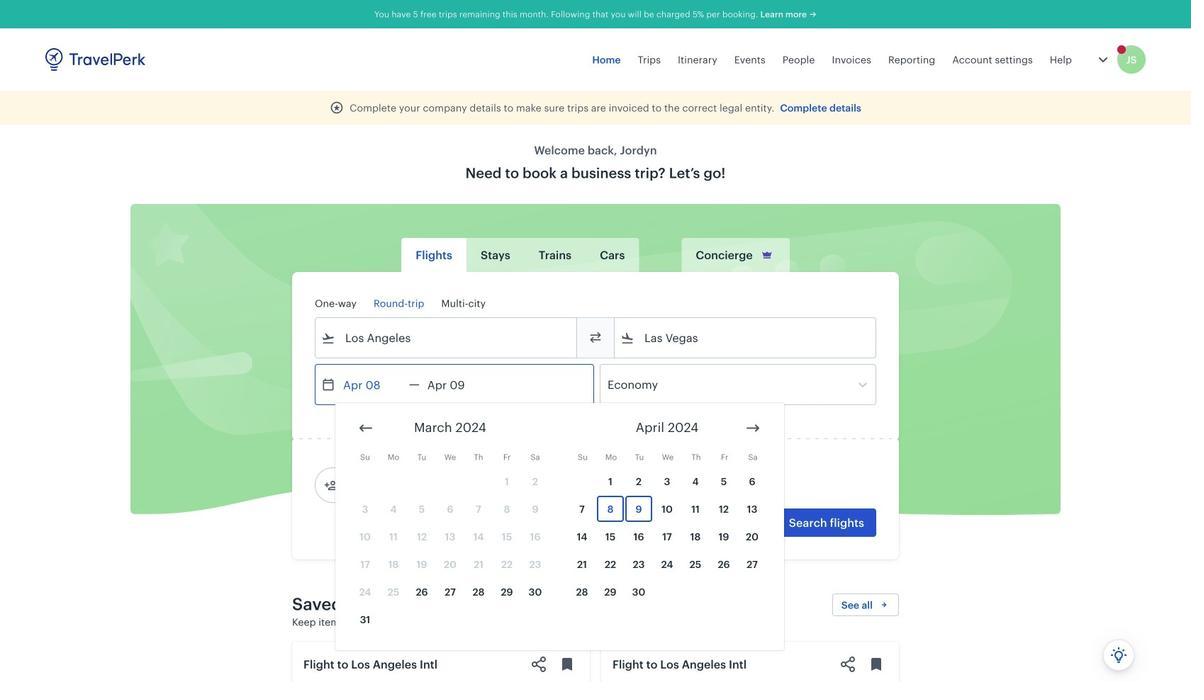 Task type: locate. For each thing, give the bounding box(es) containing it.
Depart text field
[[335, 365, 409, 405]]

To search field
[[635, 327, 857, 350]]

Return text field
[[420, 365, 493, 405]]

calendar application
[[335, 403, 1191, 651]]

move backward to switch to the previous month. image
[[357, 420, 374, 437]]

From search field
[[335, 327, 558, 350]]

move forward to switch to the next month. image
[[744, 420, 761, 437]]



Task type: describe. For each thing, give the bounding box(es) containing it.
Add first traveler search field
[[338, 474, 486, 497]]



